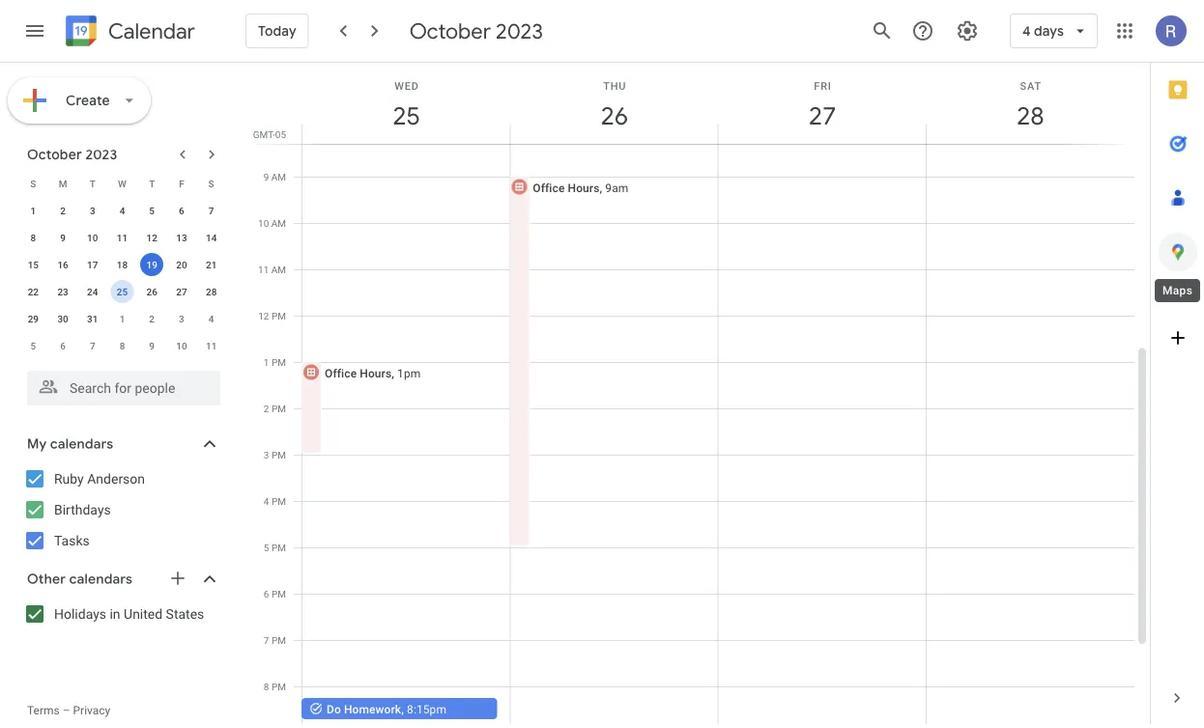 Task type: locate. For each thing, give the bounding box(es) containing it.
november 5 element
[[22, 334, 45, 358]]

0 horizontal spatial 6
[[60, 340, 66, 352]]

0 horizontal spatial hours
[[360, 367, 392, 380]]

do homework , 8:15pm
[[327, 703, 447, 717]]

row down w
[[18, 197, 226, 224]]

s right f
[[208, 178, 214, 189]]

2 t from the left
[[149, 178, 155, 189]]

9 am
[[264, 171, 286, 183]]

2
[[60, 205, 66, 216], [149, 313, 155, 325], [264, 403, 269, 415]]

november 10 element
[[170, 334, 193, 358]]

0 vertical spatial october 2023
[[409, 17, 543, 44]]

4 inside grid
[[264, 496, 269, 507]]

1 vertical spatial 10
[[87, 232, 98, 244]]

1 vertical spatial 3
[[179, 313, 184, 325]]

am for 10 am
[[271, 217, 286, 229]]

25 column header
[[302, 63, 511, 144]]

23 element
[[51, 280, 74, 303]]

6 inside november 6 element
[[60, 340, 66, 352]]

t
[[90, 178, 95, 189], [149, 178, 155, 189]]

pm up the 6 pm at the left of page
[[272, 542, 286, 554]]

3
[[90, 205, 95, 216], [179, 313, 184, 325], [264, 449, 269, 461]]

row containing 15
[[18, 251, 226, 278]]

12 inside grid
[[258, 310, 269, 322]]

0 horizontal spatial october
[[27, 146, 82, 163]]

10
[[258, 217, 269, 229], [87, 232, 98, 244], [176, 340, 187, 352]]

office left 9am
[[533, 181, 565, 195]]

november 3 element
[[170, 307, 193, 331]]

8
[[30, 232, 36, 244], [119, 340, 125, 352], [264, 681, 269, 693]]

8 up 15 element
[[30, 232, 36, 244]]

1 horizontal spatial 5
[[149, 205, 155, 216]]

terms – privacy
[[27, 705, 110, 718]]

1 vertical spatial hours
[[360, 367, 392, 380]]

29 element
[[22, 307, 45, 331]]

0 horizontal spatial 11
[[117, 232, 128, 244]]

26 link
[[592, 94, 637, 138]]

7 inside grid
[[264, 635, 269, 647]]

wed
[[395, 80, 419, 92]]

26 column header
[[510, 63, 719, 144]]

1 horizontal spatial 10
[[176, 340, 187, 352]]

1 vertical spatial 25
[[117, 286, 128, 298]]

20
[[176, 259, 187, 271]]

4 for 4 days
[[1022, 22, 1031, 40]]

16
[[57, 259, 68, 271]]

1
[[30, 205, 36, 216], [119, 313, 125, 325], [264, 357, 269, 368]]

1 horizontal spatial 11
[[206, 340, 217, 352]]

1 for november 1 element
[[119, 313, 125, 325]]

grid containing 25
[[247, 63, 1150, 726]]

today
[[258, 22, 296, 40]]

pm up 2 pm
[[272, 357, 286, 368]]

pm
[[272, 310, 286, 322], [272, 357, 286, 368], [272, 403, 286, 415], [272, 449, 286, 461], [272, 496, 286, 507], [272, 542, 286, 554], [272, 589, 286, 600], [272, 635, 286, 647], [272, 681, 286, 693]]

11 for 'november 11' element
[[206, 340, 217, 352]]

holidays
[[54, 606, 106, 622]]

7 pm from the top
[[272, 589, 286, 600]]

my calendars
[[27, 436, 113, 453]]

28 column header
[[926, 63, 1135, 144]]

pm down 2 pm
[[272, 449, 286, 461]]

0 horizontal spatial 1
[[30, 205, 36, 216]]

11 down november 4 element
[[206, 340, 217, 352]]

1 horizontal spatial 7
[[209, 205, 214, 216]]

9 up 16 element
[[60, 232, 66, 244]]

25 cell
[[107, 278, 137, 305]]

4 inside dropdown button
[[1022, 22, 1031, 40]]

holidays in united states
[[54, 606, 204, 622]]

1 vertical spatial calendars
[[69, 571, 132, 589]]

create
[[66, 92, 110, 109]]

1 horizontal spatial t
[[149, 178, 155, 189]]

october up wed
[[409, 17, 491, 44]]

12 for 12 pm
[[258, 310, 269, 322]]

27 inside column header
[[808, 100, 835, 132]]

2 vertical spatial 8
[[264, 681, 269, 693]]

26 inside row group
[[146, 286, 157, 298]]

w
[[118, 178, 127, 189]]

2 vertical spatial 9
[[149, 340, 155, 352]]

25 down wed
[[391, 100, 419, 132]]

november 9 element
[[140, 334, 164, 358]]

9 pm from the top
[[272, 681, 286, 693]]

1 horizontal spatial 8
[[119, 340, 125, 352]]

4 for 4 pm
[[264, 496, 269, 507]]

25 inside wed 25
[[391, 100, 419, 132]]

0 horizontal spatial 9
[[60, 232, 66, 244]]

row containing 22
[[18, 278, 226, 305]]

5 inside grid
[[264, 542, 269, 554]]

4 for november 4 element
[[209, 313, 214, 325]]

terms link
[[27, 705, 60, 718]]

9am
[[605, 181, 629, 195]]

11 up 18
[[117, 232, 128, 244]]

office for office hours , 1pm
[[325, 367, 357, 380]]

my
[[27, 436, 47, 453]]

24 element
[[81, 280, 104, 303]]

birthdays
[[54, 502, 111, 518]]

1 vertical spatial am
[[271, 217, 286, 229]]

pm for 6 pm
[[272, 589, 286, 600]]

0 horizontal spatial october 2023
[[27, 146, 117, 163]]

1 inside november 1 element
[[119, 313, 125, 325]]

1 vertical spatial 12
[[258, 310, 269, 322]]

0 vertical spatial 12
[[146, 232, 157, 244]]

november 7 element
[[81, 334, 104, 358]]

row up november 1 element
[[18, 278, 226, 305]]

26 down 19 on the top of page
[[146, 286, 157, 298]]

anderson
[[87, 471, 145, 487]]

row up "11" element
[[18, 170, 226, 197]]

2 horizontal spatial 2
[[264, 403, 269, 415]]

row down november 1 element
[[18, 332, 226, 360]]

2023
[[496, 17, 543, 44], [85, 146, 117, 163]]

pm up 7 pm
[[272, 589, 286, 600]]

11 am
[[258, 264, 286, 275]]

0 vertical spatial am
[[271, 171, 286, 183]]

3 down 2 pm
[[264, 449, 269, 461]]

1 vertical spatial 5
[[30, 340, 36, 352]]

october 2023 up wed
[[409, 17, 543, 44]]

0 vertical spatial 28
[[1016, 100, 1043, 132]]

12
[[146, 232, 157, 244], [258, 310, 269, 322]]

1 pm from the top
[[272, 310, 286, 322]]

2 vertical spatial 5
[[264, 542, 269, 554]]

0 horizontal spatial 5
[[30, 340, 36, 352]]

05
[[275, 129, 286, 140]]

0 vertical spatial office
[[533, 181, 565, 195]]

9 down the november 2 element
[[149, 340, 155, 352]]

0 horizontal spatial 12
[[146, 232, 157, 244]]

row containing 1
[[18, 197, 226, 224]]

8 pm from the top
[[272, 635, 286, 647]]

2 am from the top
[[271, 217, 286, 229]]

2 up november 9 element
[[149, 313, 155, 325]]

8 down 7 pm
[[264, 681, 269, 693]]

row containing 8
[[18, 224, 226, 251]]

1 vertical spatial 2
[[149, 313, 155, 325]]

1 horizontal spatial 3
[[179, 313, 184, 325]]

17 element
[[81, 253, 104, 276]]

pm for 7 pm
[[272, 635, 286, 647]]

2 vertical spatial 10
[[176, 340, 187, 352]]

25 element
[[111, 280, 134, 303]]

row group
[[18, 197, 226, 360]]

4 up 'november 11' element
[[209, 313, 214, 325]]

19
[[146, 259, 157, 271]]

hours for 1pm
[[360, 367, 392, 380]]

10 for november 10 element
[[176, 340, 187, 352]]

1 horizontal spatial 12
[[258, 310, 269, 322]]

5 for november 5 element
[[30, 340, 36, 352]]

10 up the 17
[[87, 232, 98, 244]]

1 horizontal spatial 9
[[149, 340, 155, 352]]

5 for 5 pm
[[264, 542, 269, 554]]

pm up 1 pm
[[272, 310, 286, 322]]

0 vertical spatial 9
[[264, 171, 269, 183]]

10 am
[[258, 217, 286, 229]]

2 s from the left
[[208, 178, 214, 189]]

7 pm
[[264, 635, 286, 647]]

6 down f
[[179, 205, 184, 216]]

5 down 4 pm
[[264, 542, 269, 554]]

calendars up ruby
[[50, 436, 113, 453]]

office
[[533, 181, 565, 195], [325, 367, 357, 380]]

6 down 30 element
[[60, 340, 66, 352]]

pm for 4 pm
[[272, 496, 286, 507]]

25
[[391, 100, 419, 132], [117, 286, 128, 298]]

5 row from the top
[[18, 278, 226, 305]]

am down 9 am on the top left of page
[[271, 217, 286, 229]]

2 horizontal spatial 5
[[264, 542, 269, 554]]

0 horizontal spatial 3
[[90, 205, 95, 216]]

t left f
[[149, 178, 155, 189]]

main drawer image
[[23, 19, 46, 43]]

5 up 12 element
[[149, 205, 155, 216]]

0 vertical spatial calendars
[[50, 436, 113, 453]]

9 down gmt-
[[264, 171, 269, 183]]

october up m
[[27, 146, 82, 163]]

26 element
[[140, 280, 164, 303]]

None search field
[[0, 363, 240, 406]]

18
[[117, 259, 128, 271]]

1 s from the left
[[30, 178, 36, 189]]

12 for 12
[[146, 232, 157, 244]]

10 element
[[81, 226, 104, 249]]

6 row from the top
[[18, 305, 226, 332]]

7 up 14 element
[[209, 205, 214, 216]]

1 vertical spatial ,
[[392, 367, 394, 380]]

27 down fri at the right of page
[[808, 100, 835, 132]]

gmt-05
[[253, 129, 286, 140]]

2 vertical spatial 7
[[264, 635, 269, 647]]

hours
[[568, 181, 600, 195], [360, 367, 392, 380]]

28
[[1016, 100, 1043, 132], [206, 286, 217, 298]]

3 pm from the top
[[272, 403, 286, 415]]

2 horizontal spatial 1
[[264, 357, 269, 368]]

8 down november 1 element
[[119, 340, 125, 352]]

1 vertical spatial 26
[[146, 286, 157, 298]]

2 horizontal spatial 11
[[258, 264, 269, 275]]

2 up 3 pm
[[264, 403, 269, 415]]

1 vertical spatial october 2023
[[27, 146, 117, 163]]

2 vertical spatial 11
[[206, 340, 217, 352]]

calendars up in
[[69, 571, 132, 589]]

1 horizontal spatial office
[[533, 181, 565, 195]]

8 inside grid
[[264, 681, 269, 693]]

3 up november 10 element
[[179, 313, 184, 325]]

6 down "5 pm"
[[264, 589, 269, 600]]

7 down the 6 pm at the left of page
[[264, 635, 269, 647]]

pm up '8 pm' at left bottom
[[272, 635, 286, 647]]

, left 9am
[[600, 181, 602, 195]]

s left m
[[30, 178, 36, 189]]

1 down 25 element
[[119, 313, 125, 325]]

row down 25 element
[[18, 305, 226, 332]]

ruby anderson
[[54, 471, 145, 487]]

pm up 3 pm
[[272, 403, 286, 415]]

2 horizontal spatial ,
[[600, 181, 602, 195]]

0 horizontal spatial 8
[[30, 232, 36, 244]]

6 for 6 pm
[[264, 589, 269, 600]]

11 down 10 am
[[258, 264, 269, 275]]

2 horizontal spatial 7
[[264, 635, 269, 647]]

0 horizontal spatial 2023
[[85, 146, 117, 163]]

2 pm
[[264, 403, 286, 415]]

0 vertical spatial 26
[[599, 100, 627, 132]]

12 down 11 am
[[258, 310, 269, 322]]

12 up 19 on the top of page
[[146, 232, 157, 244]]

2 vertical spatial 2
[[264, 403, 269, 415]]

1 horizontal spatial hours
[[568, 181, 600, 195]]

row up 18 element
[[18, 224, 226, 251]]

1 horizontal spatial 2
[[149, 313, 155, 325]]

pm for 1 pm
[[272, 357, 286, 368]]

calendars for other calendars
[[69, 571, 132, 589]]

am up 12 pm
[[271, 264, 286, 275]]

1 vertical spatial 8
[[119, 340, 125, 352]]

8 for 8 pm
[[264, 681, 269, 693]]

,
[[600, 181, 602, 195], [392, 367, 394, 380], [401, 703, 404, 717]]

row down "11" element
[[18, 251, 226, 278]]

1 horizontal spatial 2023
[[496, 17, 543, 44]]

15
[[28, 259, 39, 271]]

november 8 element
[[111, 334, 134, 358]]

hours left 1pm
[[360, 367, 392, 380]]

fri 27
[[808, 80, 835, 132]]

27 down 20
[[176, 286, 187, 298]]

1 horizontal spatial ,
[[401, 703, 404, 717]]

0 vertical spatial 25
[[391, 100, 419, 132]]

11 for "11" element
[[117, 232, 128, 244]]

calendars for my calendars
[[50, 436, 113, 453]]

0 horizontal spatial 7
[[90, 340, 95, 352]]

4
[[1022, 22, 1031, 40], [119, 205, 125, 216], [209, 313, 214, 325], [264, 496, 269, 507]]

31 element
[[81, 307, 104, 331]]

pm down 7 pm
[[272, 681, 286, 693]]

28 down sat
[[1016, 100, 1043, 132]]

6 pm from the top
[[272, 542, 286, 554]]

5 down 29 element
[[30, 340, 36, 352]]

am down 05
[[271, 171, 286, 183]]

1 horizontal spatial 26
[[599, 100, 627, 132]]

0 vertical spatial 6
[[179, 205, 184, 216]]

1 horizontal spatial s
[[208, 178, 214, 189]]

0 horizontal spatial 27
[[176, 286, 187, 298]]

, left 1pm
[[392, 367, 394, 380]]

6
[[179, 205, 184, 216], [60, 340, 66, 352], [264, 589, 269, 600]]

26 down thu
[[599, 100, 627, 132]]

s
[[30, 178, 36, 189], [208, 178, 214, 189]]

pm down 3 pm
[[272, 496, 286, 507]]

1 vertical spatial office
[[325, 367, 357, 380]]

1 up 15 element
[[30, 205, 36, 216]]

2 pm from the top
[[272, 357, 286, 368]]

1 down 12 pm
[[264, 357, 269, 368]]

october 2023 grid
[[18, 170, 226, 360]]

0 horizontal spatial 10
[[87, 232, 98, 244]]

t right m
[[90, 178, 95, 189]]

12 inside 12 element
[[146, 232, 157, 244]]

1 vertical spatial 7
[[90, 340, 95, 352]]

row containing 5
[[18, 332, 226, 360]]

hours for 9am
[[568, 181, 600, 195]]

hours left 9am
[[568, 181, 600, 195]]

7 row from the top
[[18, 332, 226, 360]]

3 am from the top
[[271, 264, 286, 275]]

1 horizontal spatial 1
[[119, 313, 125, 325]]

1 vertical spatial 1
[[119, 313, 125, 325]]

pm for 3 pm
[[272, 449, 286, 461]]

create button
[[8, 77, 151, 124]]

0 horizontal spatial 28
[[206, 286, 217, 298]]

ruby
[[54, 471, 84, 487]]

4 row from the top
[[18, 251, 226, 278]]

office right 1 pm
[[325, 367, 357, 380]]

1 pm
[[264, 357, 286, 368]]

0 horizontal spatial t
[[90, 178, 95, 189]]

0 horizontal spatial office
[[325, 367, 357, 380]]

19 cell
[[137, 251, 167, 278]]

4 days button
[[1010, 8, 1098, 54]]

1 vertical spatial 27
[[176, 286, 187, 298]]

1 vertical spatial 6
[[60, 340, 66, 352]]

october
[[409, 17, 491, 44], [27, 146, 82, 163]]

tab list
[[1151, 63, 1204, 672]]

26 inside column header
[[599, 100, 627, 132]]

0 vertical spatial 3
[[90, 205, 95, 216]]

4 left days
[[1022, 22, 1031, 40]]

0 horizontal spatial ,
[[392, 367, 394, 380]]

7 down 31 "element"
[[90, 340, 95, 352]]

7
[[209, 205, 214, 216], [90, 340, 95, 352], [264, 635, 269, 647]]

18 element
[[111, 253, 134, 276]]

2 down m
[[60, 205, 66, 216]]

10 down november 3 element
[[176, 340, 187, 352]]

3 row from the top
[[18, 224, 226, 251]]

1 horizontal spatial 25
[[391, 100, 419, 132]]

november 2 element
[[140, 307, 164, 331]]

october 2023
[[409, 17, 543, 44], [27, 146, 117, 163]]

days
[[1034, 22, 1064, 40]]

other calendars
[[27, 571, 132, 589]]

2 vertical spatial 3
[[264, 449, 269, 461]]

5 pm from the top
[[272, 496, 286, 507]]

m
[[59, 178, 67, 189]]

maps
[[1163, 284, 1193, 298]]

0 vertical spatial ,
[[600, 181, 602, 195]]

25 link
[[384, 94, 429, 138]]

1 horizontal spatial 27
[[808, 100, 835, 132]]

f
[[179, 178, 184, 189]]

calendars
[[50, 436, 113, 453], [69, 571, 132, 589]]

2 row from the top
[[18, 197, 226, 224]]

2 vertical spatial am
[[271, 264, 286, 275]]

4 down 3 pm
[[264, 496, 269, 507]]

privacy link
[[73, 705, 110, 718]]

28 down 21
[[206, 286, 217, 298]]

pm for 2 pm
[[272, 403, 286, 415]]

3 up the 10 element
[[90, 205, 95, 216]]

0 horizontal spatial 26
[[146, 286, 157, 298]]

row
[[18, 170, 226, 197], [18, 197, 226, 224], [18, 224, 226, 251], [18, 251, 226, 278], [18, 278, 226, 305], [18, 305, 226, 332], [18, 332, 226, 360]]

10 for the 10 element
[[87, 232, 98, 244]]

1 row from the top
[[18, 170, 226, 197]]

2 vertical spatial 1
[[264, 357, 269, 368]]

1 am from the top
[[271, 171, 286, 183]]

am
[[271, 171, 286, 183], [271, 217, 286, 229], [271, 264, 286, 275]]

3 for 3 pm
[[264, 449, 269, 461]]

8 pm
[[264, 681, 286, 693]]

1 vertical spatial 28
[[206, 286, 217, 298]]

23
[[57, 286, 68, 298]]

9 for november 9 element
[[149, 340, 155, 352]]

0 vertical spatial 10
[[258, 217, 269, 229]]

2 horizontal spatial 10
[[258, 217, 269, 229]]

my calendars button
[[4, 429, 240, 460]]

9
[[264, 171, 269, 183], [60, 232, 66, 244], [149, 340, 155, 352]]

25 down 18
[[117, 286, 128, 298]]

0 horizontal spatial 25
[[117, 286, 128, 298]]

calendar heading
[[104, 18, 195, 45]]

10 for 10 am
[[258, 217, 269, 229]]

, left 8:15pm
[[401, 703, 404, 717]]

grid
[[247, 63, 1150, 726]]

4 pm from the top
[[272, 449, 286, 461]]

october 2023 up m
[[27, 146, 117, 163]]

13 element
[[170, 226, 193, 249]]

1 horizontal spatial october 2023
[[409, 17, 543, 44]]

10 up 11 am
[[258, 217, 269, 229]]

0 horizontal spatial s
[[30, 178, 36, 189]]



Task type: vqa. For each thing, say whether or not it's contained in the screenshot.


Task type: describe. For each thing, give the bounding box(es) containing it.
5 pm
[[264, 542, 286, 554]]

office hours , 9am
[[533, 181, 629, 195]]

14
[[206, 232, 217, 244]]

12 element
[[140, 226, 164, 249]]

in
[[110, 606, 120, 622]]

november 1 element
[[111, 307, 134, 331]]

22 element
[[22, 280, 45, 303]]

settings menu image
[[956, 19, 979, 43]]

11 element
[[111, 226, 134, 249]]

27 column header
[[718, 63, 927, 144]]

sat 28
[[1016, 80, 1043, 132]]

november 4 element
[[200, 307, 223, 331]]

my calendars list
[[4, 464, 240, 557]]

calendar element
[[62, 12, 195, 54]]

15 element
[[22, 253, 45, 276]]

4 days
[[1022, 22, 1064, 40]]

29
[[28, 313, 39, 325]]

8 for november 8 element
[[119, 340, 125, 352]]

19, today element
[[140, 253, 164, 276]]

fri
[[814, 80, 832, 92]]

–
[[63, 705, 70, 718]]

25 inside 25 element
[[117, 286, 128, 298]]

0 vertical spatial 8
[[30, 232, 36, 244]]

20 element
[[170, 253, 193, 276]]

3 for november 3 element
[[179, 313, 184, 325]]

thu
[[603, 80, 627, 92]]

11 for 11 am
[[258, 264, 269, 275]]

12 pm
[[258, 310, 286, 322]]

united
[[124, 606, 163, 622]]

0 vertical spatial 2
[[60, 205, 66, 216]]

privacy
[[73, 705, 110, 718]]

, for 9am
[[600, 181, 602, 195]]

calendar
[[108, 18, 195, 45]]

7 for november 7 element on the left top of page
[[90, 340, 95, 352]]

16 element
[[51, 253, 74, 276]]

am for 9 am
[[271, 171, 286, 183]]

row containing s
[[18, 170, 226, 197]]

1 for 1 pm
[[264, 357, 269, 368]]

4 pm
[[264, 496, 286, 507]]

24
[[87, 286, 98, 298]]

other calendars button
[[4, 564, 240, 595]]

30
[[57, 313, 68, 325]]

0 vertical spatial 2023
[[496, 17, 543, 44]]

17
[[87, 259, 98, 271]]

6 for november 6 element
[[60, 340, 66, 352]]

13
[[176, 232, 187, 244]]

2 for the november 2 element
[[149, 313, 155, 325]]

6 pm
[[264, 589, 286, 600]]

21 element
[[200, 253, 223, 276]]

terms
[[27, 705, 60, 718]]

1 horizontal spatial october
[[409, 17, 491, 44]]

office hours , 1pm
[[325, 367, 421, 380]]

office for office hours , 9am
[[533, 181, 565, 195]]

am for 11 am
[[271, 264, 286, 275]]

, for 1pm
[[392, 367, 394, 380]]

thu 26
[[599, 80, 627, 132]]

Search for people text field
[[39, 371, 209, 406]]

states
[[166, 606, 204, 622]]

22
[[28, 286, 39, 298]]

pm for 8 pm
[[272, 681, 286, 693]]

1pm
[[397, 367, 421, 380]]

7 for 7 pm
[[264, 635, 269, 647]]

14 element
[[200, 226, 223, 249]]

1 vertical spatial 2023
[[85, 146, 117, 163]]

28 inside 28 column header
[[1016, 100, 1043, 132]]

november 6 element
[[51, 334, 74, 358]]

gmt-
[[253, 129, 275, 140]]

28 element
[[200, 280, 223, 303]]

3 pm
[[264, 449, 286, 461]]

30 element
[[51, 307, 74, 331]]

pm for 12 pm
[[272, 310, 286, 322]]

sat
[[1020, 80, 1042, 92]]

2 for 2 pm
[[264, 403, 269, 415]]

wed 25
[[391, 80, 419, 132]]

november 11 element
[[200, 334, 223, 358]]

pm for 5 pm
[[272, 542, 286, 554]]

1 horizontal spatial 6
[[179, 205, 184, 216]]

31
[[87, 313, 98, 325]]

27 inside row
[[176, 286, 187, 298]]

today button
[[245, 8, 309, 54]]

27 link
[[800, 94, 845, 138]]

8:15pm
[[407, 703, 447, 717]]

row containing 29
[[18, 305, 226, 332]]

9 for 9 am
[[264, 171, 269, 183]]

, for 8:15pm
[[401, 703, 404, 717]]

do
[[327, 703, 341, 717]]

add other calendars image
[[168, 569, 187, 589]]

28 link
[[1008, 94, 1053, 138]]

21
[[206, 259, 217, 271]]

tasks
[[54, 533, 90, 549]]

other
[[27, 571, 66, 589]]

28 inside 28 element
[[206, 286, 217, 298]]

0 vertical spatial 1
[[30, 205, 36, 216]]

4 up "11" element
[[119, 205, 125, 216]]

1 vertical spatial 9
[[60, 232, 66, 244]]

27 element
[[170, 280, 193, 303]]

row group containing 1
[[18, 197, 226, 360]]

1 t from the left
[[90, 178, 95, 189]]

1 vertical spatial october
[[27, 146, 82, 163]]

0 vertical spatial 7
[[209, 205, 214, 216]]

homework
[[344, 703, 401, 717]]



